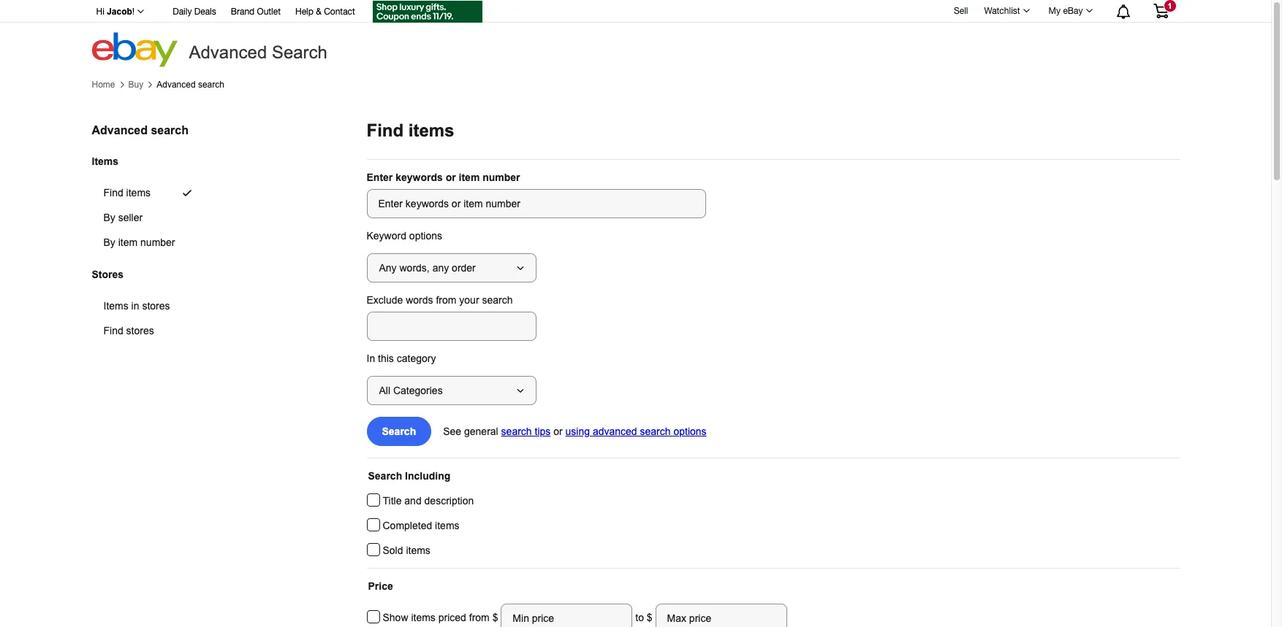 Task type: vqa. For each thing, say whether or not it's contained in the screenshot.
My
yes



Task type: locate. For each thing, give the bounding box(es) containing it.
search inside search button
[[382, 426, 416, 438]]

1 horizontal spatial options
[[673, 426, 707, 438]]

0 vertical spatial find items
[[367, 121, 454, 140]]

by left seller
[[103, 212, 115, 224]]

advanced search right buy link
[[157, 80, 224, 90]]

1 vertical spatial items
[[103, 301, 128, 312]]

0 vertical spatial number
[[483, 172, 520, 183]]

search right your on the top of page
[[482, 295, 513, 306]]

search button
[[367, 417, 431, 447]]

0 horizontal spatial options
[[409, 230, 442, 242]]

number
[[483, 172, 520, 183], [140, 237, 175, 249]]

general
[[464, 426, 498, 438]]

show items priced from
[[383, 612, 492, 624]]

banner
[[88, 0, 1179, 67]]

items
[[92, 155, 118, 167], [103, 301, 128, 312]]

items up seller
[[126, 187, 151, 199]]

Exclude words from your search text field
[[367, 312, 536, 341]]

seller
[[118, 212, 143, 224]]

items left the in
[[103, 301, 128, 312]]

advanced down brand
[[189, 42, 267, 62]]

search right advanced
[[640, 426, 671, 438]]

items down description
[[435, 520, 459, 532]]

0 horizontal spatial item
[[118, 237, 138, 249]]

find down items in stores
[[103, 326, 123, 337]]

!
[[132, 7, 135, 17]]

keywords
[[396, 172, 443, 183]]

find up enter
[[367, 121, 404, 140]]

advanced search link
[[157, 80, 224, 90]]

find stores link
[[92, 319, 205, 344]]

1 vertical spatial advanced
[[157, 80, 196, 90]]

search down advanced search link
[[151, 124, 189, 137]]

items for items
[[92, 155, 118, 167]]

words
[[406, 295, 433, 306]]

find
[[367, 121, 404, 140], [103, 187, 123, 199], [103, 326, 123, 337]]

0 vertical spatial options
[[409, 230, 442, 242]]

ebay
[[1063, 6, 1083, 16]]

1 vertical spatial item
[[118, 237, 138, 249]]

search including
[[368, 471, 450, 482]]

search down help
[[272, 42, 327, 62]]

item right keywords
[[459, 172, 480, 183]]

1 horizontal spatial or
[[553, 426, 563, 438]]

stores
[[142, 301, 170, 312], [126, 326, 154, 337]]

advanced
[[189, 42, 267, 62], [157, 80, 196, 90], [92, 124, 148, 137]]

advanced search
[[189, 42, 327, 62]]

1 vertical spatial from
[[469, 612, 490, 624]]

$ right to at the bottom of page
[[647, 612, 652, 624]]

title and description
[[383, 496, 474, 507]]

0 vertical spatial from
[[436, 295, 456, 306]]

options
[[409, 230, 442, 242], [673, 426, 707, 438]]

price
[[368, 581, 393, 593]]

0 horizontal spatial $
[[492, 612, 501, 624]]

0 vertical spatial find
[[367, 121, 404, 140]]

by item number link
[[92, 230, 210, 255]]

2 vertical spatial find
[[103, 326, 123, 337]]

1 horizontal spatial item
[[459, 172, 480, 183]]

0 vertical spatial by
[[103, 212, 115, 224]]

advanced search
[[157, 80, 224, 90], [92, 124, 189, 137]]

search up title
[[368, 471, 402, 482]]

1 by from the top
[[103, 212, 115, 224]]

my ebay
[[1049, 6, 1083, 16]]

keyword
[[367, 230, 406, 242]]

items down completed items
[[406, 545, 430, 557]]

find items up keywords
[[367, 121, 454, 140]]

items
[[408, 121, 454, 140], [126, 187, 151, 199], [435, 520, 459, 532], [406, 545, 430, 557], [411, 612, 436, 624]]

0 vertical spatial items
[[92, 155, 118, 167]]

0 vertical spatial or
[[446, 172, 456, 183]]

stores
[[92, 269, 124, 281]]

buy
[[128, 80, 143, 90]]

stores right the in
[[142, 301, 170, 312]]

search for search including
[[368, 471, 402, 482]]

1
[[1168, 1, 1172, 10]]

0 vertical spatial advanced
[[189, 42, 267, 62]]

search
[[272, 42, 327, 62], [382, 426, 416, 438], [368, 471, 402, 482]]

by down by seller
[[103, 237, 115, 249]]

advanced down buy link
[[92, 124, 148, 137]]

1 vertical spatial number
[[140, 237, 175, 249]]

by item number
[[103, 237, 175, 249]]

$ right priced
[[492, 612, 501, 624]]

search up "search including"
[[382, 426, 416, 438]]

my ebay link
[[1041, 2, 1099, 20]]

$
[[492, 612, 501, 624], [647, 612, 652, 624]]

or
[[446, 172, 456, 183], [553, 426, 563, 438]]

or right keywords
[[446, 172, 456, 183]]

1 horizontal spatial from
[[469, 612, 490, 624]]

from left your on the top of page
[[436, 295, 456, 306]]

title
[[383, 496, 402, 507]]

to $
[[633, 612, 655, 624]]

from right priced
[[469, 612, 490, 624]]

daily
[[173, 7, 192, 17]]

0 vertical spatial advanced search
[[157, 80, 224, 90]]

1 vertical spatial stores
[[126, 326, 154, 337]]

or right the 'tips'
[[553, 426, 563, 438]]

1 horizontal spatial find items
[[367, 121, 454, 140]]

number down by seller link on the left of the page
[[140, 237, 175, 249]]

items up find items link
[[92, 155, 118, 167]]

1 link
[[1144, 0, 1177, 21]]

advanced right buy link
[[157, 80, 196, 90]]

watchlist link
[[976, 2, 1036, 20]]

0 horizontal spatial or
[[446, 172, 456, 183]]

find items
[[367, 121, 454, 140], [103, 187, 151, 199]]

search
[[198, 80, 224, 90], [151, 124, 189, 137], [482, 295, 513, 306], [501, 426, 532, 438], [640, 426, 671, 438]]

0 vertical spatial search
[[272, 42, 327, 62]]

find items up seller
[[103, 187, 151, 199]]

daily deals link
[[173, 4, 216, 20]]

by seller link
[[92, 206, 210, 230]]

item
[[459, 172, 480, 183], [118, 237, 138, 249]]

number up enter keywords or item number text field
[[483, 172, 520, 183]]

see general search tips or using advanced search options
[[443, 426, 707, 438]]

items right show
[[411, 612, 436, 624]]

2 vertical spatial search
[[368, 471, 402, 482]]

search tips link
[[501, 426, 551, 438]]

1 vertical spatial find
[[103, 187, 123, 199]]

1 horizontal spatial $
[[647, 612, 652, 624]]

2 by from the top
[[103, 237, 115, 249]]

from
[[436, 295, 456, 306], [469, 612, 490, 624]]

completed items
[[383, 520, 459, 532]]

help
[[295, 7, 314, 17]]

find up by seller
[[103, 187, 123, 199]]

daily deals
[[173, 7, 216, 17]]

stores down items in stores
[[126, 326, 154, 337]]

item down seller
[[118, 237, 138, 249]]

Enter maximum price range value, $ text field
[[655, 604, 787, 628]]

1 vertical spatial find items
[[103, 187, 151, 199]]

1 vertical spatial by
[[103, 237, 115, 249]]

enter
[[367, 172, 393, 183]]

by
[[103, 212, 115, 224], [103, 237, 115, 249]]

my
[[1049, 6, 1061, 16]]

search down advanced search
[[198, 80, 224, 90]]

1 vertical spatial search
[[382, 426, 416, 438]]

items in stores link
[[92, 294, 205, 319]]

deals
[[194, 7, 216, 17]]

items up "enter keywords or item number"
[[408, 121, 454, 140]]

advanced search down buy link
[[92, 124, 189, 137]]



Task type: describe. For each thing, give the bounding box(es) containing it.
see
[[443, 426, 461, 438]]

find for find items link
[[103, 187, 123, 199]]

enter keywords or item number
[[367, 172, 520, 183]]

by for by seller
[[103, 212, 115, 224]]

1 $ from the left
[[492, 612, 501, 624]]

brand
[[231, 7, 255, 17]]

jacob
[[107, 7, 132, 17]]

to
[[635, 612, 644, 624]]

1 vertical spatial advanced search
[[92, 124, 189, 137]]

by for by item number
[[103, 237, 115, 249]]

find stores
[[103, 326, 154, 337]]

banner containing sell
[[88, 0, 1179, 67]]

in
[[131, 301, 139, 312]]

find items link
[[92, 181, 210, 206]]

0 vertical spatial stores
[[142, 301, 170, 312]]

this
[[378, 353, 394, 365]]

using
[[565, 426, 590, 438]]

0 horizontal spatial find items
[[103, 187, 151, 199]]

0 horizontal spatial from
[[436, 295, 456, 306]]

hi jacob !
[[96, 7, 135, 17]]

tips
[[535, 426, 551, 438]]

your
[[459, 295, 479, 306]]

including
[[405, 471, 450, 482]]

find for find stores link
[[103, 326, 123, 337]]

items for items in stores
[[103, 301, 128, 312]]

sold
[[383, 545, 403, 557]]

search left the 'tips'
[[501, 426, 532, 438]]

description
[[424, 496, 474, 507]]

sell
[[954, 6, 968, 16]]

0 vertical spatial item
[[459, 172, 480, 183]]

help & contact link
[[295, 4, 355, 20]]

2 vertical spatial advanced
[[92, 124, 148, 137]]

priced
[[438, 612, 466, 624]]

0 horizontal spatial number
[[140, 237, 175, 249]]

get the coupon image
[[373, 1, 482, 23]]

home link
[[92, 80, 115, 90]]

brand outlet
[[231, 7, 281, 17]]

brand outlet link
[[231, 4, 281, 20]]

exclude
[[367, 295, 403, 306]]

in
[[367, 353, 375, 365]]

search for search button
[[382, 426, 416, 438]]

1 vertical spatial or
[[553, 426, 563, 438]]

1 vertical spatial options
[[673, 426, 707, 438]]

category
[[397, 353, 436, 365]]

hi
[[96, 7, 104, 17]]

sell link
[[947, 6, 975, 16]]

2 $ from the left
[[647, 612, 652, 624]]

&
[[316, 7, 321, 17]]

Enter minimum price range value, $ text field
[[501, 604, 633, 628]]

outlet
[[257, 7, 281, 17]]

show
[[383, 612, 408, 624]]

exclude words from your search
[[367, 295, 513, 306]]

and
[[404, 496, 422, 507]]

using advanced search options link
[[565, 426, 707, 438]]

completed
[[383, 520, 432, 532]]

account navigation
[[88, 0, 1179, 25]]

buy link
[[128, 80, 143, 90]]

watchlist
[[984, 6, 1020, 16]]

keyword options
[[367, 230, 442, 242]]

help & contact
[[295, 7, 355, 17]]

items in stores
[[103, 301, 170, 312]]

advanced
[[593, 426, 637, 438]]

contact
[[324, 7, 355, 17]]

in this category
[[367, 353, 436, 365]]

sold items
[[383, 545, 430, 557]]

1 horizontal spatial number
[[483, 172, 520, 183]]

Enter keywords or item number text field
[[367, 189, 706, 219]]

home
[[92, 80, 115, 90]]

by seller
[[103, 212, 143, 224]]



